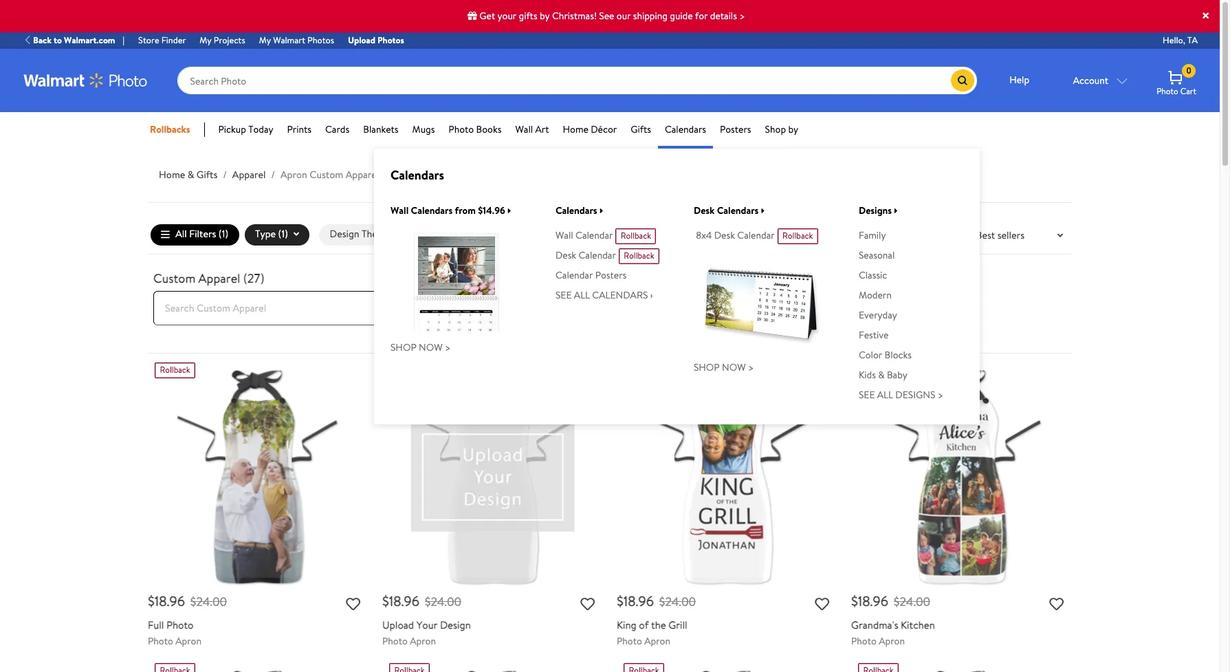 Task type: vqa. For each thing, say whether or not it's contained in the screenshot.
middle ADD
no



Task type: locate. For each thing, give the bounding box(es) containing it.
baby
[[887, 368, 908, 382]]

photo cart
[[1157, 85, 1197, 97]]

designs
[[859, 203, 892, 217]]

mugs link
[[412, 122, 435, 137]]

2 vertical spatial wall
[[556, 229, 573, 242]]

0 horizontal spatial custom
[[153, 269, 196, 287]]

0 vertical spatial gifts
[[631, 122, 651, 136]]

$24.00 for your
[[425, 593, 462, 610]]

favorite this design image for king of the grill
[[815, 598, 830, 612]]

2 caret right image from the left
[[600, 207, 603, 215]]

see down kids
[[859, 388, 875, 402]]

$24.00 up grill
[[660, 593, 696, 610]]

2 . from the left
[[401, 592, 404, 610]]

(1)
[[219, 227, 229, 241], [278, 227, 288, 241]]

apron inside upload your design photo apron
[[410, 634, 436, 648]]

seasonal link
[[859, 249, 895, 262]]

$24.00 up the your
[[425, 593, 462, 610]]

of for number
[[474, 227, 484, 241]]

calendar up the desk calendar link
[[576, 229, 613, 242]]

wall up themes
[[391, 203, 409, 217]]

mugs
[[412, 122, 435, 136]]

upload inside upload your design photo apron
[[382, 618, 414, 632]]

>
[[740, 9, 745, 23], [445, 341, 451, 354], [748, 361, 754, 374], [938, 388, 944, 402]]

calendar down the desk calendar link
[[556, 269, 593, 282]]

family
[[859, 229, 886, 242]]

. up king
[[636, 592, 639, 610]]

1 horizontal spatial rollback
[[864, 364, 894, 376]]

1 horizontal spatial shop now > link
[[694, 361, 754, 374]]

$ 18 . 96 $24.00 up the
[[617, 592, 696, 610]]

angle down image right type (1)
[[294, 230, 299, 239]]

0 horizontal spatial calendars link
[[556, 203, 603, 217]]

1 vertical spatial upload
[[382, 618, 414, 632]]

0 horizontal spatial rollback
[[160, 364, 190, 376]]

1 $ from the left
[[148, 592, 155, 610]]

0 vertical spatial see
[[556, 288, 572, 302]]

calendars
[[665, 122, 706, 136], [391, 166, 444, 184], [411, 203, 453, 217], [556, 203, 597, 217], [717, 203, 759, 217]]

& down rollbacks link
[[188, 168, 194, 182]]

angle down image inside the best sellers button
[[1058, 232, 1063, 240]]

& right kids
[[879, 368, 885, 382]]

finder
[[161, 34, 186, 46]]

see inside wall calendar desk calendar calendar posters see all calendars  ›
[[556, 288, 572, 302]]

$ 18 . 96 $24.00 for your
[[382, 592, 462, 610]]

$24.00 up kitchen
[[894, 593, 931, 610]]

0 horizontal spatial photos
[[308, 34, 334, 46]]

shop
[[391, 341, 417, 354], [694, 361, 720, 374]]

rollbacks link
[[150, 122, 205, 137]]

ta
[[1188, 34, 1198, 46]]

8x4 desk calendar link
[[694, 229, 775, 242]]

3 $ from the left
[[617, 592, 624, 610]]

your
[[417, 618, 438, 632]]

see down calendar posters 'link'
[[556, 288, 572, 302]]

gift image
[[468, 11, 477, 21]]

2 $ 18 . 96 $24.00 from the left
[[382, 592, 462, 610]]

2 my from the left
[[259, 34, 271, 46]]

$ for grandma's kitchen
[[852, 592, 858, 610]]

my left the projects on the left
[[200, 34, 212, 46]]

custom
[[310, 168, 343, 182], [153, 269, 196, 287]]

of
[[474, 227, 484, 241], [639, 618, 649, 632]]

1 $ 18 . 96 $24.00 from the left
[[148, 592, 227, 610]]

$ up full
[[148, 592, 155, 610]]

1 my from the left
[[200, 34, 212, 46]]

1 vertical spatial now
[[722, 361, 746, 374]]

calendars link up "favorites"
[[556, 203, 603, 217]]

1 horizontal spatial caret right image
[[600, 207, 603, 215]]

1 . from the left
[[167, 592, 170, 610]]

0 vertical spatial shop now > link
[[391, 341, 451, 354]]

1 horizontal spatial gifts
[[631, 122, 651, 136]]

of left the
[[639, 618, 649, 632]]

angle down image right sellers
[[1058, 232, 1063, 240]]

0 horizontal spatial gifts
[[197, 168, 218, 182]]

> right the "designs"
[[938, 388, 944, 402]]

angle down image
[[294, 230, 299, 239], [1058, 232, 1063, 240]]

18 up grandma's
[[858, 592, 871, 610]]

1 vertical spatial home
[[159, 168, 185, 182]]

1 horizontal spatial of
[[639, 618, 649, 632]]

gifts left apparel link
[[197, 168, 218, 182]]

.
[[167, 592, 170, 610], [401, 592, 404, 610], [636, 592, 639, 610], [871, 592, 873, 610]]

3 favorite this design image from the left
[[815, 598, 830, 612]]

4 18 from the left
[[858, 592, 871, 610]]

. up grandma's
[[871, 592, 873, 610]]

0 vertical spatial home
[[563, 122, 589, 136]]

kitchen
[[901, 618, 935, 632]]

1 vertical spatial see
[[859, 388, 875, 402]]

2 favorite this design image from the left
[[581, 598, 595, 612]]

hello,
[[1163, 34, 1186, 46]]

1 vertical spatial &
[[879, 368, 885, 382]]

best sellers
[[976, 228, 1025, 242]]

1 horizontal spatial now
[[722, 361, 746, 374]]

calendars up 8x4 desk calendar
[[717, 203, 759, 217]]

all
[[176, 227, 187, 241]]

18 for upload
[[389, 592, 401, 610]]

1 horizontal spatial all
[[878, 388, 893, 402]]

wall art link
[[515, 122, 549, 137]]

home décor link
[[563, 122, 617, 137]]

everyday
[[859, 308, 898, 322]]

$ up upload your design photo apron
[[382, 592, 389, 610]]

wall left art
[[515, 122, 533, 136]]

0 horizontal spatial posters
[[595, 269, 627, 282]]

$ 18 . 96 $24.00 for photo
[[148, 592, 227, 610]]

4 $ 18 . 96 $24.00 from the left
[[852, 592, 931, 610]]

1 vertical spatial wall
[[391, 203, 409, 217]]

3 caret right image from the left
[[762, 207, 765, 215]]

calendar
[[576, 229, 613, 242], [738, 229, 775, 242], [579, 249, 616, 262], [556, 269, 593, 282]]

1 (1) from the left
[[219, 227, 229, 241]]

1 vertical spatial by
[[789, 122, 799, 136]]

upload left the your
[[382, 618, 414, 632]]

$ up grandma's
[[852, 592, 858, 610]]

calendar up calendar posters 'link'
[[579, 249, 616, 262]]

1 vertical spatial all
[[878, 388, 893, 402]]

today
[[248, 122, 273, 136]]

3 $ 18 . 96 $24.00 from the left
[[617, 592, 696, 610]]

design right the your
[[440, 618, 471, 632]]

> down desk calendars image
[[748, 361, 754, 374]]

favorite this design image
[[346, 598, 360, 612], [581, 598, 595, 612], [815, 598, 830, 612], [1050, 598, 1064, 612]]

18
[[155, 592, 167, 610], [389, 592, 401, 610], [624, 592, 636, 610], [858, 592, 871, 610]]

|
[[123, 34, 125, 46]]

4 favorite this design image from the left
[[1050, 598, 1064, 612]]

favorites
[[568, 227, 608, 240]]

$ 18 . 96 $24.00 up grandma's
[[852, 592, 931, 610]]

calendar down desk calendars link
[[738, 229, 775, 242]]

back arrow image
[[23, 35, 33, 45]]

all down kids & baby link
[[878, 388, 893, 402]]

everyday link
[[859, 308, 898, 322]]

. up full photo photo apron
[[167, 592, 170, 610]]

caret right image right $14.96
[[508, 207, 511, 215]]

posters up see all calendars  › link
[[595, 269, 627, 282]]

see all calendars  › link
[[556, 288, 653, 302]]

0 horizontal spatial my
[[200, 34, 212, 46]]

2 $24.00 from the left
[[425, 593, 462, 610]]

$ up king
[[617, 592, 624, 610]]

wall calendars from $12.88 image image
[[391, 229, 523, 335]]

store
[[138, 34, 159, 46]]

upload right my walmart photos
[[348, 34, 376, 46]]

& inside family seasonal classic modern everyday festive color blocks kids & baby see all designs >
[[879, 368, 885, 382]]

1 favorite this design image from the left
[[346, 598, 360, 612]]

by right shop
[[789, 122, 799, 136]]

1 horizontal spatial &
[[879, 368, 885, 382]]

18 for full
[[155, 592, 167, 610]]

1 horizontal spatial see
[[859, 388, 875, 402]]

0 horizontal spatial upload
[[348, 34, 376, 46]]

. for grandma's
[[871, 592, 873, 610]]

grandma's kitchen photo apron
[[852, 618, 935, 648]]

photos for number of photos
[[486, 227, 516, 241]]

2 horizontal spatial wall
[[556, 229, 573, 242]]

3 96 from the left
[[639, 592, 654, 610]]

$ 18 . 96 $24.00 up the your
[[382, 592, 462, 610]]

desk inside wall calendar desk calendar calendar posters see all calendars  ›
[[556, 249, 577, 262]]

desk
[[694, 203, 715, 217], [714, 229, 735, 242], [556, 249, 577, 262]]

2 18 from the left
[[389, 592, 401, 610]]

0 horizontal spatial shop now >
[[391, 341, 451, 354]]

4 $ from the left
[[852, 592, 858, 610]]

0 horizontal spatial &
[[188, 168, 194, 182]]

seasonal
[[859, 249, 895, 262]]

$ 18 . 96 $24.00 up full photo photo apron
[[148, 592, 227, 610]]

1 horizontal spatial home
[[563, 122, 589, 136]]

angle down image for best sellers
[[1058, 232, 1063, 240]]

by right 'gifts' at the top
[[540, 9, 550, 23]]

calendars link
[[665, 122, 706, 137], [556, 203, 603, 217]]

desk calendar link
[[556, 249, 616, 262]]

× link
[[1201, 3, 1211, 27]]

. for upload
[[401, 592, 404, 610]]

of right number on the top left
[[474, 227, 484, 241]]

1 96 from the left
[[170, 592, 185, 610]]

calendars link right gifts 'link'
[[665, 122, 706, 137]]

wall inside wall calendar desk calendar calendar posters see all calendars  ›
[[556, 229, 573, 242]]

0 horizontal spatial angle down image
[[294, 230, 299, 239]]

photo
[[1157, 85, 1179, 97], [449, 122, 474, 136], [166, 618, 194, 632], [148, 634, 173, 648], [382, 634, 408, 648], [617, 634, 642, 648], [852, 634, 877, 648]]

home left décor
[[563, 122, 589, 136]]

home & gifts link
[[159, 168, 218, 182]]

classic
[[859, 269, 888, 282]]

apparel down the blankets link
[[346, 168, 379, 182]]

now
[[419, 341, 443, 354], [722, 361, 746, 374]]

apron
[[281, 168, 307, 182], [176, 634, 202, 648], [410, 634, 436, 648], [645, 634, 671, 648], [879, 634, 905, 648]]

0 horizontal spatial home
[[159, 168, 185, 182]]

(1) right type
[[278, 227, 288, 241]]

0 horizontal spatial by
[[540, 9, 550, 23]]

2 rollback from the left
[[864, 364, 894, 376]]

96 for photo
[[170, 592, 185, 610]]

1 horizontal spatial wall
[[515, 122, 533, 136]]

1 vertical spatial posters
[[595, 269, 627, 282]]

96 up grandma's
[[873, 592, 889, 610]]

1 horizontal spatial upload
[[382, 618, 414, 632]]

0 horizontal spatial see
[[556, 288, 572, 302]]

1 vertical spatial design
[[440, 618, 471, 632]]

0 horizontal spatial design
[[330, 227, 359, 241]]

festive link
[[859, 328, 889, 342]]

0 vertical spatial calendars link
[[665, 122, 706, 137]]

designs
[[896, 388, 936, 402]]

hello, ta
[[1163, 34, 1198, 46]]

2 horizontal spatial caret right image
[[762, 207, 765, 215]]

0 vertical spatial all
[[574, 288, 590, 302]]

0 vertical spatial wall
[[515, 122, 533, 136]]

0 vertical spatial upload
[[348, 34, 376, 46]]

1 horizontal spatial posters
[[720, 122, 752, 136]]

1 vertical spatial of
[[639, 618, 649, 632]]

1 vertical spatial desk
[[714, 229, 735, 242]]

1 horizontal spatial photos
[[378, 34, 404, 46]]

all down calendar posters 'link'
[[574, 288, 590, 302]]

see
[[556, 288, 572, 302], [859, 388, 875, 402]]

rollback
[[160, 364, 190, 376], [864, 364, 894, 376]]

gifts right décor
[[631, 122, 651, 136]]

4 $24.00 from the left
[[894, 593, 931, 610]]

96 up the
[[639, 592, 654, 610]]

96
[[170, 592, 185, 610], [404, 592, 419, 610], [639, 592, 654, 610], [873, 592, 889, 610]]

. up upload your design photo apron
[[401, 592, 404, 610]]

1 rollback from the left
[[160, 364, 190, 376]]

96 up full photo photo apron
[[170, 592, 185, 610]]

0 horizontal spatial of
[[474, 227, 484, 241]]

festive
[[859, 328, 889, 342]]

color blocks link
[[859, 348, 912, 362]]

3 $24.00 from the left
[[660, 593, 696, 610]]

Search Custom Apparel search field
[[153, 291, 524, 325]]

upload your design photo apron
[[382, 618, 471, 648]]

caret right image inside desk calendars link
[[762, 207, 765, 215]]

caret right image for wall calendars from $14.96
[[508, 207, 511, 215]]

custom down cards link
[[310, 168, 343, 182]]

walmart
[[273, 34, 305, 46]]

gifts link
[[631, 122, 651, 137]]

clear all
[[625, 225, 660, 239]]

calendars right gifts 'link'
[[665, 122, 706, 136]]

1 horizontal spatial (1)
[[278, 227, 288, 241]]

3 . from the left
[[636, 592, 639, 610]]

custom down all
[[153, 269, 196, 287]]

prints
[[287, 122, 312, 136]]

design left themes
[[330, 227, 359, 241]]

my for my projects
[[200, 34, 212, 46]]

18 up king
[[624, 592, 636, 610]]

1 horizontal spatial custom
[[310, 168, 343, 182]]

4 96 from the left
[[873, 592, 889, 610]]

desk up 8x4
[[694, 203, 715, 217]]

4 . from the left
[[871, 592, 873, 610]]

apparel left (27)
[[198, 269, 240, 287]]

$24.00 for photo
[[190, 593, 227, 610]]

2 96 from the left
[[404, 592, 419, 610]]

1 vertical spatial shop
[[694, 361, 720, 374]]

2 $ from the left
[[382, 592, 389, 610]]

2 vertical spatial desk
[[556, 249, 577, 262]]

caret right image up "favorites"
[[600, 207, 603, 215]]

18 up upload your design photo apron
[[389, 592, 401, 610]]

upload photos
[[348, 34, 404, 46]]

desk down heart icon
[[556, 249, 577, 262]]

0 vertical spatial &
[[188, 168, 194, 182]]

1 vertical spatial shop now >
[[694, 361, 754, 374]]

designs link
[[859, 203, 898, 217]]

caret right image right desk calendars
[[762, 207, 765, 215]]

home for home décor
[[563, 122, 589, 136]]

0 vertical spatial posters
[[720, 122, 752, 136]]

our
[[617, 9, 631, 23]]

caret right image
[[508, 207, 511, 215], [600, 207, 603, 215], [762, 207, 765, 215]]

0 vertical spatial custom
[[310, 168, 343, 182]]

3 18 from the left
[[624, 592, 636, 610]]

color
[[859, 348, 883, 362]]

favorite this design image for grandma's kitchen
[[1050, 598, 1064, 612]]

0 horizontal spatial now
[[419, 341, 443, 354]]

1 horizontal spatial calendars link
[[665, 122, 706, 137]]

96 up the your
[[404, 592, 419, 610]]

18 up full
[[155, 592, 167, 610]]

$24.00 up full photo photo apron
[[190, 593, 227, 610]]

for
[[695, 9, 708, 23]]

$24.00 for kitchen
[[894, 593, 931, 610]]

shop now > link
[[391, 341, 451, 354], [694, 361, 754, 374]]

all filters (1)
[[176, 227, 229, 241]]

home down rollbacks link
[[159, 168, 185, 182]]

1 horizontal spatial my
[[259, 34, 271, 46]]

2 horizontal spatial photos
[[486, 227, 516, 241]]

1 vertical spatial shop now > link
[[694, 361, 754, 374]]

0 horizontal spatial caret right image
[[508, 207, 511, 215]]

(1) right filters
[[219, 227, 229, 241]]

desk right 8x4
[[714, 229, 735, 242]]

1 horizontal spatial angle down image
[[1058, 232, 1063, 240]]

0 vertical spatial of
[[474, 227, 484, 241]]

caret right image inside wall calendars from $14.96 link
[[508, 207, 511, 215]]

1 caret right image from the left
[[508, 207, 511, 215]]

grill
[[669, 618, 688, 632]]

$ 18 . 96 $24.00 for of
[[617, 592, 696, 610]]

shop by
[[765, 122, 799, 136]]

0 horizontal spatial shop
[[391, 341, 417, 354]]

see
[[599, 9, 615, 23]]

0 horizontal spatial wall
[[391, 203, 409, 217]]

0 horizontal spatial all
[[574, 288, 590, 302]]

1 18 from the left
[[155, 592, 167, 610]]

my projects
[[200, 34, 245, 46]]

posters
[[720, 122, 752, 136], [595, 269, 627, 282]]

photos for my walmart photos
[[308, 34, 334, 46]]

art
[[535, 122, 549, 136]]

wall up the desk calendar link
[[556, 229, 573, 242]]

0 horizontal spatial (1)
[[219, 227, 229, 241]]

1 $24.00 from the left
[[190, 593, 227, 610]]

apparel
[[232, 168, 266, 182], [346, 168, 379, 182], [198, 269, 240, 287]]

1 horizontal spatial design
[[440, 618, 471, 632]]

photo books
[[449, 122, 502, 136]]

. for king
[[636, 592, 639, 610]]

posters left shop
[[720, 122, 752, 136]]

0 vertical spatial shop now >
[[391, 341, 451, 354]]

king of the grill photo apron
[[617, 618, 688, 648]]

heart image
[[557, 230, 566, 238]]

1 horizontal spatial by
[[789, 122, 799, 136]]

96 for of
[[639, 592, 654, 610]]

wall for wall art
[[515, 122, 533, 136]]

cards
[[325, 122, 350, 136]]

$24.00 for of
[[660, 593, 696, 610]]

wall
[[515, 122, 533, 136], [391, 203, 409, 217], [556, 229, 573, 242]]

my left walmart
[[259, 34, 271, 46]]

of inside king of the grill photo apron
[[639, 618, 649, 632]]



Task type: describe. For each thing, give the bounding box(es) containing it.
apparel link
[[232, 168, 266, 182]]

store finder
[[138, 34, 186, 46]]

all
[[650, 225, 660, 239]]

$ 18 . 96 $24.00 for kitchen
[[852, 592, 931, 610]]

blankets link
[[363, 122, 399, 137]]

full photo photo apron
[[148, 618, 202, 648]]

classic link
[[859, 269, 888, 282]]

desk calendars link
[[694, 203, 765, 217]]

back
[[33, 34, 52, 46]]

design inside upload your design photo apron
[[440, 618, 471, 632]]

wall calendar link
[[556, 229, 613, 242]]

favorite this design image for full photo
[[346, 598, 360, 612]]

apparel down pickup today 'link'
[[232, 168, 266, 182]]

home for home & gifts
[[159, 168, 185, 182]]

1 vertical spatial custom
[[153, 269, 196, 287]]

. for full
[[167, 592, 170, 610]]

calendar posters link
[[556, 269, 627, 282]]

0 vertical spatial shop
[[391, 341, 417, 354]]

see inside family seasonal classic modern everyday festive color blocks kids & baby see all designs >
[[859, 388, 875, 402]]

number
[[436, 227, 472, 241]]

1 horizontal spatial shop
[[694, 361, 720, 374]]

calendars up "favorites"
[[556, 203, 597, 217]]

of for king
[[639, 618, 649, 632]]

best
[[976, 228, 995, 242]]

caret right image
[[895, 207, 898, 215]]

shop
[[765, 122, 786, 136]]

wall calendars from $14.96 link
[[391, 203, 511, 217]]

apron inside full photo photo apron
[[176, 634, 202, 648]]

the
[[651, 618, 666, 632]]

modern link
[[859, 288, 892, 302]]

guide
[[670, 9, 693, 23]]

my for my walmart photos
[[259, 34, 271, 46]]

décor
[[591, 122, 617, 136]]

best sellers button
[[967, 221, 1072, 248]]

rollback for full
[[160, 364, 190, 376]]

themes
[[362, 227, 395, 241]]

96 for kitchen
[[873, 592, 889, 610]]

king
[[617, 618, 637, 632]]

all inside family seasonal classic modern everyday festive color blocks kids & baby see all designs >
[[878, 388, 893, 402]]

caret right image for desk calendars
[[762, 207, 765, 215]]

kids
[[859, 368, 876, 382]]

wall for wall calendars from $14.96
[[391, 203, 409, 217]]

filters
[[189, 227, 216, 241]]

0 vertical spatial now
[[419, 341, 443, 354]]

rollback for grandma's
[[864, 364, 894, 376]]

posters link
[[720, 122, 752, 137]]

kids & baby link
[[859, 368, 908, 382]]

1 horizontal spatial shop now >
[[694, 361, 754, 374]]

store finder link
[[131, 34, 193, 47]]

0 horizontal spatial shop now > link
[[391, 341, 451, 354]]

favorite this design image for upload your design
[[581, 598, 595, 612]]

gifts
[[519, 9, 538, 23]]

caret right image for calendars
[[600, 207, 603, 215]]

number of photos
[[436, 227, 516, 241]]

christmas!
[[552, 9, 597, 23]]

calendars
[[592, 288, 648, 302]]

account button
[[1058, 67, 1143, 94]]

help link
[[995, 67, 1044, 94]]

desk calendars image image
[[694, 249, 826, 355]]

see all designs > link
[[859, 388, 944, 402]]

angle down image for type
[[294, 230, 299, 239]]

type
[[255, 227, 276, 241]]

calendars up number on the top left
[[411, 203, 453, 217]]

wall art
[[515, 122, 549, 136]]

to
[[54, 34, 62, 46]]

blankets
[[363, 122, 399, 136]]

home décor
[[563, 122, 617, 136]]

upload for your
[[382, 618, 414, 632]]

8x4 desk calendar
[[694, 229, 775, 242]]

Search Photo text field
[[177, 67, 951, 94]]

photo inside upload your design photo apron
[[382, 634, 408, 648]]

apron inside grandma's kitchen photo apron
[[879, 634, 905, 648]]

upload for photos
[[348, 34, 376, 46]]

family link
[[859, 229, 886, 242]]

walmart.com
[[64, 34, 115, 46]]

shipping
[[633, 9, 668, 23]]

account
[[1074, 74, 1109, 87]]

back to walmart.com |
[[33, 34, 125, 46]]

modern
[[859, 288, 892, 302]]

my walmart photos link
[[252, 34, 341, 47]]

magnifying glass image
[[957, 75, 969, 87]]

18 for grandma's
[[858, 592, 871, 610]]

8x4
[[696, 229, 712, 242]]

apron inside king of the grill photo apron
[[645, 634, 671, 648]]

books
[[476, 122, 502, 136]]

0 vertical spatial by
[[540, 9, 550, 23]]

0 vertical spatial design
[[330, 227, 359, 241]]

apron custom apparel
[[281, 168, 379, 182]]

wall calendar desk calendar calendar posters see all calendars  ›
[[556, 229, 653, 302]]

> inside family seasonal classic modern everyday festive color blocks kids & baby see all designs >
[[938, 388, 944, 402]]

my walmart photos
[[259, 34, 334, 46]]

your
[[498, 9, 517, 23]]

details
[[710, 9, 737, 23]]

0 vertical spatial desk
[[694, 203, 715, 217]]

$ for upload your design
[[382, 592, 389, 610]]

clear all link
[[625, 225, 660, 240]]

18 for king
[[624, 592, 636, 610]]

calendars down 'mugs' link at the top left
[[391, 166, 444, 184]]

(27)
[[243, 269, 265, 287]]

$ for full photo
[[148, 592, 155, 610]]

rollbacks
[[150, 122, 190, 136]]

grandma's
[[852, 618, 899, 632]]

help
[[1010, 73, 1030, 87]]

desk calendars
[[694, 203, 759, 217]]

> down wall calendars from $12.88 image
[[445, 341, 451, 354]]

all inside wall calendar desk calendar calendar posters see all calendars  ›
[[574, 288, 590, 302]]

1 vertical spatial calendars link
[[556, 203, 603, 217]]

cards link
[[325, 122, 350, 137]]

type (1)
[[255, 227, 288, 241]]

photo inside king of the grill photo apron
[[617, 634, 642, 648]]

prints link
[[287, 122, 312, 137]]

$ for king of the grill
[[617, 592, 624, 610]]

get your gifts by christmas! see our shipping guide for details >
[[477, 9, 745, 23]]

96 for your
[[404, 592, 419, 610]]

2 (1) from the left
[[278, 227, 288, 241]]

full
[[148, 618, 164, 632]]

get
[[480, 9, 495, 23]]

family seasonal classic modern everyday festive color blocks kids & baby see all designs >
[[859, 229, 944, 402]]

posters inside wall calendar desk calendar calendar posters see all calendars  ›
[[595, 269, 627, 282]]

cart
[[1181, 85, 1197, 97]]

clear
[[625, 225, 648, 239]]

blocks
[[885, 348, 912, 362]]

1 vertical spatial gifts
[[197, 168, 218, 182]]

> right details
[[740, 9, 745, 23]]

photo inside grandma's kitchen photo apron
[[852, 634, 877, 648]]



